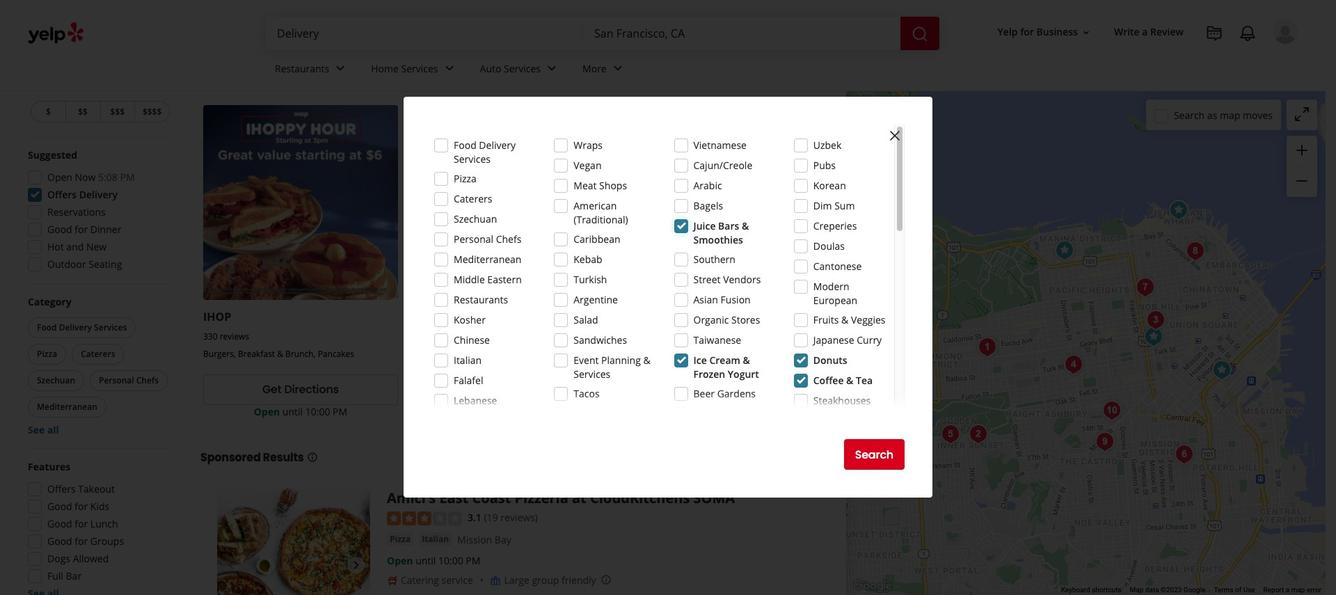 Task type: describe. For each thing, give the bounding box(es) containing it.
takeout for featured
[[266, 69, 322, 89]]

european
[[814, 294, 858, 307]]

stores
[[732, 313, 760, 327]]

moves
[[1243, 108, 1273, 121]]

italian button
[[419, 533, 452, 547]]

caterers inside search dialog
[[454, 192, 492, 205]]

1 horizontal spatial (19
[[506, 331, 520, 344]]

write
[[1115, 25, 1140, 39]]

kung food image
[[1060, 351, 1088, 379]]

beer gardens
[[694, 387, 756, 400]]

& right fruits
[[842, 313, 849, 327]]

1 vertical spatial 3.1 star rating image
[[387, 512, 462, 526]]

good for good for dinner
[[47, 223, 72, 236]]

0 vertical spatial amici's east coast pizzeria at cloudkitchens soma link
[[409, 309, 688, 325]]

pizza inside search dialog
[[454, 172, 477, 185]]

outdoor
[[47, 258, 86, 271]]

0 vertical spatial restaurants
[[241, 25, 292, 37]]

cloudkitchens for bottom amici's east coast pizzeria at cloudkitchens soma link
[[590, 488, 690, 507]]

directions for ihop
[[284, 382, 339, 398]]

southern
[[694, 253, 736, 266]]

330
[[203, 331, 218, 343]]

more
[[583, 62, 607, 75]]

get directions for 75
[[674, 382, 751, 398]]

zoom out image
[[1294, 173, 1311, 190]]

dogs
[[47, 552, 70, 565]]

juice bars & smoothies
[[694, 219, 749, 246]]

beit rima image
[[1098, 397, 1126, 425]]

event planning & services
[[574, 354, 651, 381]]

0 vertical spatial 3.1 (19 reviews)
[[490, 331, 560, 344]]

bars
[[719, 219, 740, 233]]

yogurt
[[728, 368, 759, 381]]

food,
[[633, 348, 655, 360]]

zoom in image
[[1294, 142, 1311, 159]]

& inside 75 reviews fast food, breakfast & brunch, tacos
[[696, 348, 702, 360]]

asian fusion
[[694, 293, 751, 306]]

chefs inside button
[[136, 375, 159, 386]]

shortcuts
[[1092, 586, 1122, 594]]

16 chevron right v2 image
[[297, 26, 308, 37]]

tacos inside search dialog
[[574, 387, 600, 400]]

group containing suggested
[[24, 148, 173, 276]]

1 horizontal spatial until
[[416, 554, 436, 567]]

caterers inside "button"
[[81, 348, 115, 360]]

food delivery services inside search dialog
[[454, 139, 516, 166]]

group containing features
[[24, 460, 173, 595]]

bar
[[66, 569, 82, 583]]

get directions link for 75
[[615, 374, 810, 405]]

features
[[28, 460, 71, 473]]

top 10 best delivery near san francisco, california
[[201, 36, 617, 59]]

seating
[[89, 258, 122, 271]]

& inside juice bars & smoothies
[[742, 219, 749, 233]]

auto services link
[[469, 50, 572, 91]]

search as map moves
[[1174, 108, 1273, 121]]

0 vertical spatial restaurants link
[[241, 25, 292, 37]]

amici's east coast pizzeria at cloudkitchens soma image
[[1208, 356, 1236, 384]]

open until 10:00 pm for directions
[[254, 405, 347, 418]]

east for the top amici's east coast pizzeria at cloudkitchens soma link
[[451, 309, 475, 325]]

full
[[47, 569, 63, 583]]

amici's for bottom amici's east coast pizzeria at cloudkitchens soma link
[[387, 488, 436, 507]]

review
[[1151, 25, 1184, 39]]

1 vertical spatial amici's east coast pizzeria at cloudkitchens soma
[[387, 488, 735, 507]]

dim sum
[[814, 199, 855, 212]]

street vendors
[[694, 273, 761, 286]]

sandwiches
[[574, 333, 627, 347]]

16 large group friendly v2 image
[[490, 575, 502, 586]]

steakhouses
[[814, 394, 871, 407]]

chubby noodle image
[[1182, 237, 1210, 265]]

farmhouse kitchen thai cuisine image
[[1171, 441, 1199, 469]]

good for kids
[[47, 500, 109, 513]]

reviews inside ihop 330 reviews burgers, breakfast & brunch, pancakes
[[220, 331, 249, 343]]

10:00 for website
[[511, 405, 536, 418]]

event
[[574, 354, 599, 367]]

yelp for business button
[[992, 20, 1098, 45]]

ice
[[694, 354, 707, 367]]

sponsored inside featured takeout options sponsored
[[385, 72, 435, 85]]

chefs inside search dialog
[[496, 233, 522, 246]]

food delivery services button
[[28, 317, 136, 338]]

yelp
[[998, 25, 1018, 39]]

brunch, for 75
[[704, 348, 735, 360]]

savor image
[[965, 421, 992, 448]]

catering service
[[401, 574, 473, 587]]

american (traditional)
[[574, 199, 629, 226]]

get directions for ihop
[[262, 382, 339, 398]]

write a review link
[[1109, 20, 1190, 45]]

tacos inside 75 reviews fast food, breakfast & brunch, tacos
[[737, 348, 759, 360]]

dumpling baby china bistro image
[[974, 333, 1001, 361]]

good for good for kids
[[47, 500, 72, 513]]

veggies
[[851, 313, 886, 327]]

search for search
[[855, 447, 894, 463]]

coast for bottom amici's east coast pizzeria at cloudkitchens soma link
[[472, 488, 511, 507]]

outdoor seating
[[47, 258, 122, 271]]

wraps
[[574, 139, 603, 152]]

at for bottom amici's east coast pizzeria at cloudkitchens soma link
[[572, 488, 587, 507]]

0 vertical spatial 3.1 star rating image
[[409, 332, 484, 346]]

terms of use link
[[1214, 586, 1256, 594]]

taiwanese
[[694, 333, 742, 347]]

filter
[[36, 31, 60, 44]]

tea
[[856, 374, 873, 387]]

cantonese
[[814, 260, 862, 273]]

kebab
[[574, 253, 603, 266]]

search dialog
[[0, 0, 1337, 595]]

view website
[[470, 382, 543, 398]]

0 vertical spatial amici's east coast pizzeria at cloudkitchens soma
[[409, 309, 688, 325]]

open now 5:08 pm
[[47, 171, 135, 184]]

east for bottom amici's east coast pizzeria at cloudkitchens soma link
[[440, 488, 469, 507]]

pm down pancakes
[[333, 405, 347, 418]]

report
[[1264, 586, 1285, 594]]

szechuan button
[[28, 370, 84, 391]]

juice
[[694, 219, 716, 233]]

delivery inside 1 filter offers delivery
[[54, 45, 86, 56]]

szechuan inside search dialog
[[454, 212, 497, 226]]

$
[[46, 106, 51, 118]]

hot
[[47, 240, 64, 253]]

offers delivery
[[47, 188, 118, 201]]

error
[[1307, 586, 1322, 594]]

16 catering v2 image
[[387, 575, 398, 586]]

1 horizontal spatial soma
[[694, 488, 735, 507]]

italian,
[[409, 351, 435, 363]]

argentine
[[574, 293, 618, 306]]

organic stores
[[694, 313, 760, 327]]

kids
[[90, 500, 109, 513]]

pizza inside group
[[37, 348, 57, 360]]

24 chevron down v2 image for auto services
[[544, 60, 560, 77]]

previous image
[[223, 557, 239, 573]]

1 vertical spatial 16 info v2 image
[[307, 452, 318, 463]]

a for report
[[1286, 586, 1290, 594]]

$$
[[78, 106, 88, 118]]

slideshow element
[[217, 488, 370, 595]]

fruits & veggies
[[814, 313, 886, 327]]

coast for the top amici's east coast pizzeria at cloudkitchens soma link
[[477, 309, 509, 325]]

fruits
[[814, 313, 839, 327]]

offers for offers takeout
[[47, 482, 76, 496]]

italian inside search dialog
[[454, 354, 482, 367]]

home services link
[[360, 50, 469, 91]]

next image
[[348, 557, 365, 573]]

donuts
[[814, 354, 848, 367]]

vendors
[[723, 273, 761, 286]]

meat
[[574, 179, 597, 192]]

pm right the 5:08
[[120, 171, 135, 184]]

google
[[1184, 586, 1206, 594]]

search button
[[844, 439, 905, 470]]

see all button
[[28, 423, 59, 437]]

ihop image
[[1165, 196, 1193, 224]]

0 vertical spatial soma
[[655, 309, 688, 325]]

now
[[75, 171, 96, 184]]

ihop
[[203, 309, 231, 325]]

group
[[532, 574, 559, 587]]

francisco,
[[445, 36, 531, 59]]

personal chefs inside button
[[99, 375, 159, 386]]

get for ihop
[[262, 382, 282, 398]]

group containing category
[[25, 295, 173, 437]]

allowed
[[73, 552, 109, 565]]

0 horizontal spatial pizza button
[[28, 344, 66, 365]]

personal chefs button
[[90, 370, 168, 391]]

planning
[[602, 354, 641, 367]]

business categories element
[[264, 50, 1298, 91]]

best
[[255, 36, 291, 59]]

0 vertical spatial reviews)
[[523, 331, 560, 344]]

1 vertical spatial pizza button
[[387, 533, 414, 547]]

salad
[[574, 313, 598, 327]]

mediterranean inside button
[[37, 401, 97, 413]]

price group
[[28, 79, 173, 125]]

italian, pizza
[[409, 351, 457, 363]]

for for business
[[1021, 25, 1034, 39]]

kosher
[[454, 313, 486, 327]]



Task type: locate. For each thing, give the bounding box(es) containing it.
delivery
[[314, 25, 348, 37], [294, 36, 363, 59], [54, 45, 86, 56], [479, 139, 516, 152], [79, 188, 118, 201], [59, 322, 92, 333]]

mediterranean
[[454, 253, 522, 266], [37, 401, 97, 413]]

good down offers takeout
[[47, 500, 72, 513]]

directions down frozen
[[696, 382, 751, 398]]

1 horizontal spatial at
[[572, 488, 587, 507]]

1 vertical spatial personal
[[99, 375, 134, 386]]

view
[[470, 382, 496, 398]]

1 vertical spatial chefs
[[136, 375, 159, 386]]

& right bars in the right top of the page
[[742, 219, 749, 233]]

0 vertical spatial east
[[451, 309, 475, 325]]

restaurants
[[241, 25, 292, 37], [275, 62, 329, 75], [454, 293, 508, 306]]

services inside button
[[94, 322, 127, 333]]

personal up "middle"
[[454, 233, 494, 246]]

map region
[[746, 0, 1337, 595]]

map data ©2023 google
[[1130, 586, 1206, 594]]

italian up falafel
[[454, 354, 482, 367]]

italian right pizza link
[[422, 533, 449, 545]]

& inside ice cream & frozen yogurt
[[743, 354, 750, 367]]

creperies
[[814, 219, 857, 233]]

0 horizontal spatial italian
[[422, 533, 449, 545]]

0 horizontal spatial reviews
[[220, 331, 249, 343]]

1 vertical spatial search
[[855, 447, 894, 463]]

until up catering
[[416, 554, 436, 567]]

2 reviews from the left
[[627, 331, 656, 343]]

24 chevron down v2 image for more
[[610, 60, 626, 77]]

mediterranean inside search dialog
[[454, 253, 522, 266]]

amici's up pizza link
[[387, 488, 436, 507]]

0 horizontal spatial until
[[283, 405, 303, 418]]

10:00 down website
[[511, 405, 536, 418]]

3.1
[[490, 331, 504, 344], [468, 511, 482, 524]]

(19 right chinese
[[506, 331, 520, 344]]

2 horizontal spatial 24 chevron down v2 image
[[610, 60, 626, 77]]

1 horizontal spatial personal chefs
[[454, 233, 522, 246]]

10:00 for directions
[[305, 405, 330, 418]]

offers up good for kids
[[47, 482, 76, 496]]

for up hot and new
[[75, 223, 88, 236]]

0 horizontal spatial chefs
[[136, 375, 159, 386]]

5:08
[[98, 171, 118, 184]]

1 reviews from the left
[[220, 331, 249, 343]]

1 vertical spatial east
[[440, 488, 469, 507]]

get down ihop 330 reviews burgers, breakfast & brunch, pancakes
[[262, 382, 282, 398]]

0 vertical spatial personal
[[454, 233, 494, 246]]

3.1 up "view website"
[[490, 331, 504, 344]]

None search field
[[266, 17, 943, 50]]

home
[[371, 62, 399, 75]]

a right report
[[1286, 586, 1290, 594]]

food delivery services
[[454, 139, 516, 166], [37, 322, 127, 333]]

0 vertical spatial italian
[[454, 354, 482, 367]]

1 horizontal spatial 10:00
[[439, 554, 463, 567]]

good down good for kids
[[47, 517, 72, 531]]

1 horizontal spatial directions
[[696, 382, 751, 398]]

top
[[201, 36, 232, 59]]

takeout up kids
[[78, 482, 115, 496]]

& left pancakes
[[277, 348, 283, 360]]

1 vertical spatial amici's east coast pizzeria at cloudkitchens soma link
[[387, 488, 735, 507]]

sort:
[[691, 43, 712, 57]]

1 breakfast from the left
[[238, 348, 275, 360]]

brunch, inside 75 reviews fast food, breakfast & brunch, tacos
[[704, 348, 735, 360]]

good for good for lunch
[[47, 517, 72, 531]]

10:00 down pancakes
[[305, 405, 330, 418]]

4 good from the top
[[47, 535, 72, 548]]

offers for offers delivery
[[47, 188, 77, 201]]

2 directions from the left
[[696, 382, 751, 398]]

reviews) up bay
[[501, 511, 538, 524]]

0 vertical spatial pizzeria
[[511, 309, 554, 325]]

italian inside button
[[422, 533, 449, 545]]

szechuan up "middle"
[[454, 212, 497, 226]]

1
[[28, 31, 33, 44]]

0 vertical spatial tacos
[[737, 348, 759, 360]]

pm down website
[[539, 405, 553, 418]]

3 good from the top
[[47, 517, 72, 531]]

a right write on the top of page
[[1143, 25, 1148, 39]]

0 horizontal spatial breakfast
[[238, 348, 275, 360]]

service
[[442, 574, 473, 587]]

2 vertical spatial restaurants
[[454, 293, 508, 306]]

until down "view website"
[[488, 405, 509, 418]]

takeout down best
[[266, 69, 322, 89]]

for right yelp
[[1021, 25, 1034, 39]]

terms of use
[[1214, 586, 1256, 594]]

a inside write a review link
[[1143, 25, 1148, 39]]

brunch, for ihop
[[286, 348, 316, 360]]

& up frozen
[[696, 348, 702, 360]]

1 horizontal spatial caterers
[[454, 192, 492, 205]]

0 vertical spatial coast
[[477, 309, 509, 325]]

& inside event planning & services
[[644, 354, 651, 367]]

new
[[86, 240, 107, 253]]

search for search as map moves
[[1174, 108, 1205, 121]]

saucy asian image
[[1091, 428, 1119, 456]]

open until 10:00 pm down "view website"
[[460, 405, 553, 418]]

1 horizontal spatial 16 info v2 image
[[808, 45, 819, 56]]

get left beer
[[674, 382, 694, 398]]

until up results
[[283, 405, 303, 418]]

open until 10:00 pm up results
[[254, 405, 347, 418]]

0 horizontal spatial directions
[[284, 382, 339, 398]]

yelp for business
[[998, 25, 1078, 39]]

chang's kitchen image
[[937, 421, 965, 448]]

get directions link for ihop
[[203, 374, 398, 405]]

coast
[[477, 309, 509, 325], [472, 488, 511, 507]]

food inside button
[[37, 322, 57, 333]]

delivery link
[[314, 25, 348, 37]]

3.1 up mission in the left bottom of the page
[[468, 511, 482, 524]]

east up italian button at left
[[440, 488, 469, 507]]

coast up chinese
[[477, 309, 509, 325]]

1 vertical spatial cloudkitchens
[[590, 488, 690, 507]]

szechuan up mediterranean button
[[37, 375, 75, 386]]

16 chevron down v2 image
[[1081, 27, 1092, 38]]

mission
[[457, 533, 492, 547]]

expand map image
[[1294, 106, 1311, 122]]

mission bay
[[457, 533, 512, 547]]

beer
[[694, 387, 715, 400]]

reviews up "burgers,"
[[220, 331, 249, 343]]

1 vertical spatial (19
[[484, 511, 498, 524]]

& inside ihop 330 reviews burgers, breakfast & brunch, pancakes
[[277, 348, 283, 360]]

reviews up food,
[[627, 331, 656, 343]]

map for moves
[[1220, 108, 1241, 121]]

3.1 for the bottommost the 3.1 star rating image
[[468, 511, 482, 524]]

for for groups
[[75, 535, 88, 548]]

& left tea
[[847, 374, 854, 387]]

for down good for lunch
[[75, 535, 88, 548]]

reservations
[[47, 205, 106, 219]]

until for directions
[[283, 405, 303, 418]]

search image
[[912, 25, 929, 42]]

notifications image
[[1240, 25, 1257, 42]]

ihop 330 reviews burgers, breakfast & brunch, pancakes
[[203, 309, 354, 360]]

0 vertical spatial (19
[[506, 331, 520, 344]]

smoothies
[[694, 233, 743, 246]]

use
[[1244, 586, 1256, 594]]

1 get directions from the left
[[262, 382, 339, 398]]

3.1 for topmost the 3.1 star rating image
[[490, 331, 504, 344]]

brunch, down taiwanese at right bottom
[[704, 348, 735, 360]]

0 vertical spatial mediterranean
[[454, 253, 522, 266]]

16 info v2 image
[[808, 45, 819, 56], [307, 452, 318, 463]]

pizza button
[[28, 344, 66, 365], [387, 533, 414, 547]]

large group friendly
[[504, 574, 596, 587]]

1 horizontal spatial breakfast
[[657, 348, 694, 360]]

cloudkitchens
[[572, 309, 652, 325], [590, 488, 690, 507]]

0 horizontal spatial sponsored
[[201, 449, 261, 466]]

get directions
[[262, 382, 339, 398], [674, 382, 751, 398]]

website
[[499, 382, 543, 398]]

0 vertical spatial food delivery services
[[454, 139, 516, 166]]

for for kids
[[75, 500, 88, 513]]

pm down mission in the left bottom of the page
[[466, 554, 481, 567]]

good
[[47, 223, 72, 236], [47, 500, 72, 513], [47, 517, 72, 531], [47, 535, 72, 548]]

3.1 star rating image
[[409, 332, 484, 346], [387, 512, 462, 526]]

3.1 star rating image up italian link
[[387, 512, 462, 526]]

0 vertical spatial 3.1
[[490, 331, 504, 344]]

(19 up mission bay
[[484, 511, 498, 524]]

directions for 75
[[696, 382, 751, 398]]

1 horizontal spatial get
[[674, 382, 694, 398]]

(traditional)
[[574, 213, 629, 226]]

mediterranean up all
[[37, 401, 97, 413]]

group
[[1287, 136, 1318, 197], [24, 148, 173, 276], [25, 295, 173, 437], [24, 460, 173, 595]]

open inside group
[[47, 171, 72, 184]]

auto
[[480, 62, 502, 75]]

0 horizontal spatial tacos
[[574, 387, 600, 400]]

house of thai image
[[1142, 306, 1170, 334]]

& right fast
[[644, 354, 651, 367]]

1 vertical spatial mediterranean
[[37, 401, 97, 413]]

good up hot
[[47, 223, 72, 236]]

map
[[1130, 586, 1144, 594]]

for for dinner
[[75, 223, 88, 236]]

pizza button left italian button at left
[[387, 533, 414, 547]]

breakfast for 75
[[657, 348, 694, 360]]

0 horizontal spatial brunch,
[[286, 348, 316, 360]]

offers takeout
[[47, 482, 115, 496]]

2 get from the left
[[674, 382, 694, 398]]

3.1 star rating image up italian, pizza
[[409, 332, 484, 346]]

cloudkitchens for the top amici's east coast pizzeria at cloudkitchens soma link
[[572, 309, 652, 325]]

for
[[1021, 25, 1034, 39], [75, 223, 88, 236], [75, 500, 88, 513], [75, 517, 88, 531], [75, 535, 88, 548]]

1 vertical spatial restaurants link
[[264, 50, 360, 91]]

mediterranean up middle eastern
[[454, 253, 522, 266]]

search left the as
[[1174, 108, 1205, 121]]

$$$$
[[143, 106, 162, 118]]

map right the as
[[1220, 108, 1241, 121]]

brunch, inside ihop 330 reviews burgers, breakfast & brunch, pancakes
[[286, 348, 316, 360]]

0 vertical spatial a
[[1143, 25, 1148, 39]]

24 chevron down v2 image down san
[[441, 60, 458, 77]]

0 vertical spatial amici's
[[409, 309, 448, 325]]

1 vertical spatial offers
[[47, 188, 77, 201]]

personal inside search dialog
[[454, 233, 494, 246]]

good for lunch
[[47, 517, 118, 531]]

0 horizontal spatial 16 info v2 image
[[307, 452, 318, 463]]

szechuan
[[454, 212, 497, 226], [37, 375, 75, 386]]

0 horizontal spatial personal chefs
[[99, 375, 159, 386]]

1 vertical spatial italian
[[422, 533, 449, 545]]

breakfast inside ihop 330 reviews burgers, breakfast & brunch, pancakes
[[238, 348, 275, 360]]

1 filter offers delivery
[[28, 31, 86, 56]]

1 horizontal spatial personal
[[454, 233, 494, 246]]

for inside "button"
[[1021, 25, 1034, 39]]

brunch, left pancakes
[[286, 348, 316, 360]]

curry
[[857, 333, 882, 347]]

korean soul chicken image
[[1132, 274, 1160, 301]]

0 horizontal spatial soma
[[655, 309, 688, 325]]

0 vertical spatial cloudkitchens
[[572, 309, 652, 325]]

get for 75
[[674, 382, 694, 398]]

food delivery services inside button
[[37, 322, 127, 333]]

sponsored left results
[[201, 449, 261, 466]]

amici's east coast pizzeria at cloudkitchens soma image
[[217, 488, 370, 595]]

pizza button up szechuan button
[[28, 344, 66, 365]]

food inside search dialog
[[454, 139, 477, 152]]

24 chevron down v2 image down california
[[544, 60, 560, 77]]

coffee & tea
[[814, 374, 873, 387]]

reviews) up website
[[523, 331, 560, 344]]

breakfast for ihop
[[238, 348, 275, 360]]

of
[[1236, 586, 1242, 594]]

1 vertical spatial 3.1 (19 reviews)
[[468, 511, 538, 524]]

1 vertical spatial amici's
[[387, 488, 436, 507]]

1 horizontal spatial food delivery services
[[454, 139, 516, 166]]

sponsored down top 10 best delivery near san francisco, california
[[385, 72, 435, 85]]

0 vertical spatial at
[[557, 309, 569, 325]]

1 horizontal spatial reviews
[[627, 331, 656, 343]]

tacos down event
[[574, 387, 600, 400]]

reviews inside 75 reviews fast food, breakfast & brunch, tacos
[[627, 331, 656, 343]]

a for write
[[1143, 25, 1148, 39]]

0 horizontal spatial (19
[[484, 511, 498, 524]]

3.1 (19 reviews) up bay
[[468, 511, 538, 524]]

0 horizontal spatial caterers
[[81, 348, 115, 360]]

1 vertical spatial caterers
[[81, 348, 115, 360]]

0 horizontal spatial mediterranean
[[37, 401, 97, 413]]

search inside "button"
[[855, 447, 894, 463]]

& up yogurt
[[743, 354, 750, 367]]

0 vertical spatial takeout
[[266, 69, 322, 89]]

coffee
[[814, 374, 844, 387]]

amici's for the top amici's east coast pizzeria at cloudkitchens soma link
[[409, 309, 448, 325]]

map left error
[[1292, 586, 1306, 594]]

1 horizontal spatial italian
[[454, 354, 482, 367]]

10
[[235, 36, 251, 59]]

1 vertical spatial at
[[572, 488, 587, 507]]

2 horizontal spatial 10:00
[[511, 405, 536, 418]]

open until 10:00 pm for website
[[460, 405, 553, 418]]

offers up the reservations
[[47, 188, 77, 201]]

shops
[[600, 179, 627, 192]]

delivery inside search dialog
[[479, 139, 516, 152]]

1 vertical spatial pizzeria
[[515, 488, 569, 507]]

personal chefs
[[454, 233, 522, 246], [99, 375, 159, 386]]

1 vertical spatial coast
[[472, 488, 511, 507]]

0 horizontal spatial 24 chevron down v2 image
[[441, 60, 458, 77]]

1 vertical spatial sponsored
[[201, 449, 261, 466]]

10:00 up service
[[439, 554, 463, 567]]

middle
[[454, 273, 485, 286]]

1 24 chevron down v2 image from the left
[[441, 60, 458, 77]]

restaurants down middle eastern
[[454, 293, 508, 306]]

get directions down pancakes
[[262, 382, 339, 398]]

0 horizontal spatial 10:00
[[305, 405, 330, 418]]

1 directions from the left
[[284, 382, 339, 398]]

coast up mission bay
[[472, 488, 511, 507]]

1 vertical spatial reviews)
[[501, 511, 538, 524]]

personal chefs up middle eastern
[[454, 233, 522, 246]]

szechuan inside szechuan button
[[37, 375, 75, 386]]

gardens
[[718, 387, 756, 400]]

1 get from the left
[[262, 382, 282, 398]]

1 vertical spatial tacos
[[574, 387, 600, 400]]

report a map error link
[[1264, 586, 1322, 594]]

near
[[366, 36, 406, 59]]

1 horizontal spatial food
[[454, 139, 477, 152]]

delivery inside food delivery services button
[[59, 322, 92, 333]]

for down good for kids
[[75, 517, 88, 531]]

for down offers takeout
[[75, 500, 88, 513]]

0 vertical spatial map
[[1220, 108, 1241, 121]]

price
[[28, 79, 52, 92]]

personal down caterers "button"
[[99, 375, 134, 386]]

tacos up yogurt
[[737, 348, 759, 360]]

user actions element
[[987, 17, 1318, 103]]

0 horizontal spatial personal
[[99, 375, 134, 386]]

1 horizontal spatial a
[[1286, 586, 1290, 594]]

google image
[[850, 577, 896, 595]]

street
[[694, 273, 721, 286]]

2 brunch, from the left
[[704, 348, 735, 360]]

services
[[401, 62, 438, 75], [504, 62, 541, 75], [454, 152, 491, 166], [94, 322, 127, 333], [574, 368, 611, 381]]

restaurants down best
[[275, 62, 329, 75]]

1 horizontal spatial tacos
[[737, 348, 759, 360]]

restaurants inside business categories element
[[275, 62, 329, 75]]

0 vertical spatial caterers
[[454, 192, 492, 205]]

brunch,
[[286, 348, 316, 360], [704, 348, 735, 360]]

chefs
[[496, 233, 522, 246], [136, 375, 159, 386]]

2 horizontal spatial until
[[488, 405, 509, 418]]

1 horizontal spatial sponsored
[[385, 72, 435, 85]]

restaurants left 16 chevron right v2 image
[[241, 25, 292, 37]]

personal chefs inside search dialog
[[454, 233, 522, 246]]

directions down pancakes
[[284, 382, 339, 398]]

ihop link
[[203, 309, 231, 325]]

3.1 (19 reviews) up website
[[490, 331, 560, 344]]

restaurants link down 16 chevron right v2 image
[[264, 50, 360, 91]]

services inside event planning & services
[[574, 368, 611, 381]]

at for the top amici's east coast pizzeria at cloudkitchens soma link
[[557, 309, 569, 325]]

offers inside 1 filter offers delivery
[[28, 45, 52, 56]]

takeout
[[266, 69, 322, 89], [78, 482, 115, 496]]

0 horizontal spatial szechuan
[[37, 375, 75, 386]]

breakfast right "burgers,"
[[238, 348, 275, 360]]

0 horizontal spatial takeout
[[78, 482, 115, 496]]

cream
[[710, 354, 741, 367]]

modern
[[814, 280, 850, 293]]

breakfast right food,
[[657, 348, 694, 360]]

sf hole in the wall pizza image
[[1051, 237, 1079, 265]]

featured
[[201, 69, 263, 89]]

open until 10:00 pm up catering service
[[387, 554, 481, 567]]

restaurants inside search dialog
[[454, 293, 508, 306]]

breakfast inside 75 reviews fast food, breakfast & brunch, tacos
[[657, 348, 694, 360]]

1 vertical spatial soma
[[694, 488, 735, 507]]

2 breakfast from the left
[[657, 348, 694, 360]]

1 horizontal spatial szechuan
[[454, 212, 497, 226]]

0 horizontal spatial at
[[557, 309, 569, 325]]

0 vertical spatial szechuan
[[454, 212, 497, 226]]

until for website
[[488, 405, 509, 418]]

meat shops
[[574, 179, 627, 192]]

1 horizontal spatial mediterranean
[[454, 253, 522, 266]]

food
[[454, 139, 477, 152], [37, 322, 57, 333]]

east up chinese
[[451, 309, 475, 325]]

2 24 chevron down v2 image from the left
[[544, 60, 560, 77]]

2 get directions from the left
[[674, 382, 751, 398]]

taco bell image
[[1140, 323, 1168, 351]]

restaurants link left 16 chevron right v2 image
[[241, 25, 292, 37]]

1 horizontal spatial map
[[1292, 586, 1306, 594]]

personal chefs down caterers "button"
[[99, 375, 159, 386]]

turkish
[[574, 273, 607, 286]]

get directions down frozen
[[674, 382, 751, 398]]

1 brunch, from the left
[[286, 348, 316, 360]]

1 get directions link from the left
[[203, 374, 398, 405]]

0 vertical spatial 16 info v2 image
[[808, 45, 819, 56]]

1 horizontal spatial get directions
[[674, 382, 751, 398]]

2 get directions link from the left
[[615, 374, 810, 405]]

pancakes
[[318, 348, 354, 360]]

pizzeria for bottom amici's east coast pizzeria at cloudkitchens soma link
[[515, 488, 569, 507]]

1 horizontal spatial 3.1
[[490, 331, 504, 344]]

good for dinner
[[47, 223, 121, 236]]

offers down filter
[[28, 45, 52, 56]]

projects image
[[1207, 25, 1223, 42]]

0 horizontal spatial map
[[1220, 108, 1241, 121]]

24 chevron down v2 image inside auto services link
[[544, 60, 560, 77]]

for for lunch
[[75, 517, 88, 531]]

good up dogs
[[47, 535, 72, 548]]

24 chevron down v2 image inside more link
[[610, 60, 626, 77]]

fusion
[[721, 293, 751, 306]]

24 chevron down v2 image inside home services link
[[441, 60, 458, 77]]

close image
[[887, 127, 904, 144]]

$$$$ button
[[135, 101, 170, 123]]

map for error
[[1292, 586, 1306, 594]]

24 chevron down v2 image
[[332, 60, 349, 77]]

1 good from the top
[[47, 223, 72, 236]]

24 chevron down v2 image
[[441, 60, 458, 77], [544, 60, 560, 77], [610, 60, 626, 77]]

24 chevron down v2 image right more
[[610, 60, 626, 77]]

good for good for groups
[[47, 535, 72, 548]]

3 24 chevron down v2 image from the left
[[610, 60, 626, 77]]

takeout for offers
[[78, 482, 115, 496]]

personal inside button
[[99, 375, 134, 386]]

0 horizontal spatial a
[[1143, 25, 1148, 39]]

$$$
[[110, 106, 125, 118]]

2 good from the top
[[47, 500, 72, 513]]

24 chevron down v2 image for home services
[[441, 60, 458, 77]]

pizzeria for the top amici's east coast pizzeria at cloudkitchens soma link
[[511, 309, 554, 325]]

amici's up italian, pizza
[[409, 309, 448, 325]]

more link
[[572, 50, 638, 91]]

groups
[[90, 535, 124, 548]]

home services
[[371, 62, 438, 75]]

info icon image
[[601, 574, 612, 586], [601, 574, 612, 586]]

1 horizontal spatial get directions link
[[615, 374, 810, 405]]

bagels
[[694, 199, 723, 212]]

search down the steakhouses
[[855, 447, 894, 463]]

lebanese
[[454, 394, 497, 407]]



Task type: vqa. For each thing, say whether or not it's contained in the screenshot.
'Accepts Credit Cards'
no



